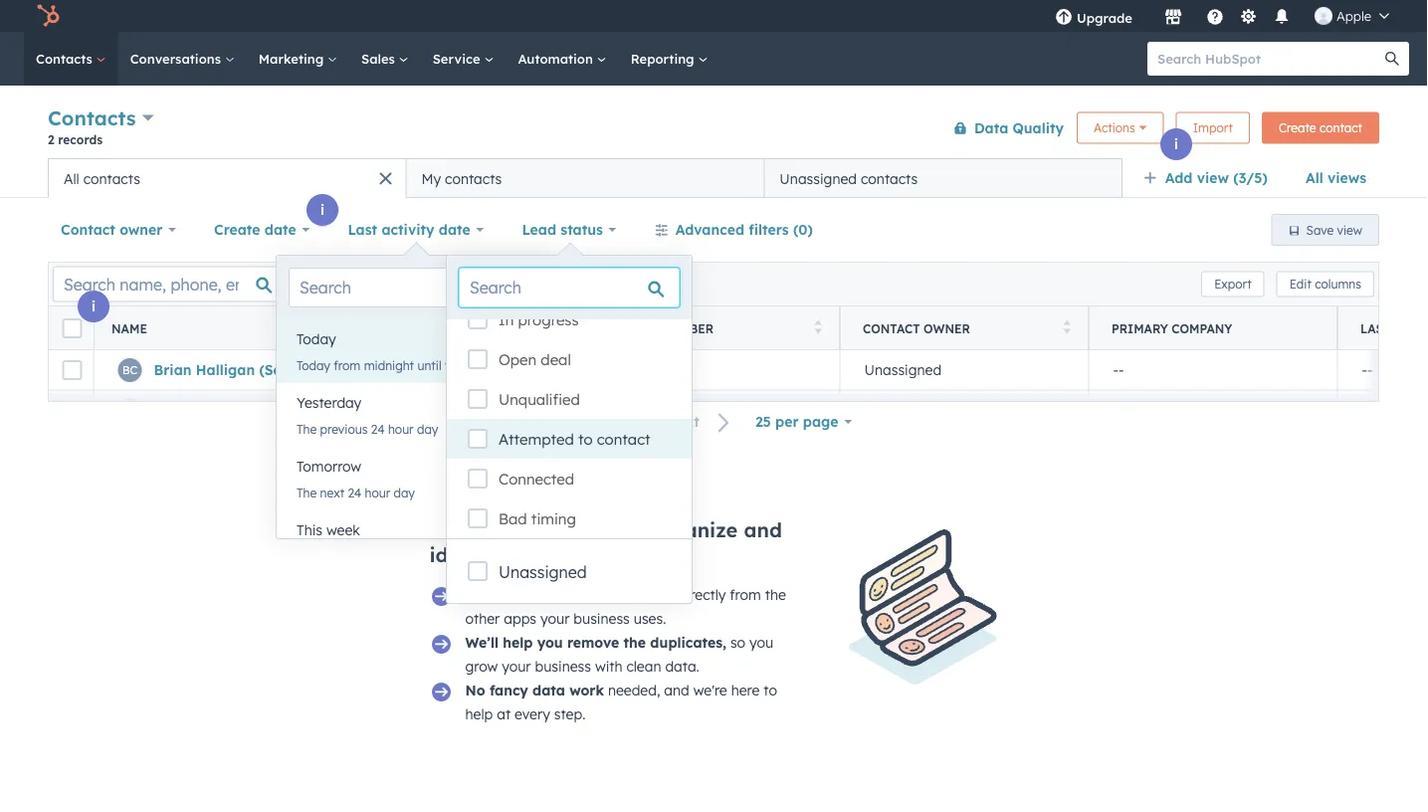 Task type: vqa. For each thing, say whether or not it's contained in the screenshot.
i to the middle
yes



Task type: locate. For each thing, give the bounding box(es) containing it.
0 vertical spatial contact
[[61, 221, 115, 238]]

1 horizontal spatial press to sort. image
[[566, 320, 573, 334]]

add more contacts to organize and identify promising leads
[[429, 518, 782, 567]]

you inside so you grow your business with clean data.
[[749, 634, 774, 651]]

attempted
[[499, 430, 574, 449]]

2 the from the top
[[297, 485, 317, 500]]

import inside button
[[1193, 120, 1233, 135]]

day inside tomorrow the next 24 hour day
[[394, 485, 415, 500]]

1 vertical spatial create
[[214, 221, 260, 238]]

create for create contact
[[1279, 120, 1316, 135]]

contact right press to sort. icon
[[863, 321, 920, 336]]

0 horizontal spatial contact owner
[[61, 221, 163, 238]]

1 press to sort. image from the left
[[317, 320, 324, 334]]

more
[[475, 518, 526, 542]]

day for tomorrow
[[394, 485, 415, 500]]

last for last activ
[[1361, 321, 1391, 336]]

24 inside tomorrow the next 24 hour day
[[348, 485, 362, 500]]

1 vertical spatial from
[[730, 586, 761, 604]]

settings link
[[1236, 5, 1261, 26]]

2 - from the left
[[1119, 361, 1124, 379]]

prev button
[[562, 409, 638, 435]]

today up yesterday
[[297, 358, 330, 373]]

1 vertical spatial day
[[394, 485, 415, 500]]

0 vertical spatial import
[[1193, 120, 1233, 135]]

press to sort. element left primary
[[1063, 320, 1071, 337]]

2 horizontal spatial press to sort. image
[[1063, 320, 1071, 334]]

0 horizontal spatial 24
[[348, 485, 362, 500]]

0 vertical spatial to
[[578, 430, 593, 449]]

today up (sample
[[297, 330, 336, 348]]

help
[[503, 634, 533, 651], [465, 706, 493, 723]]

the
[[445, 358, 463, 373], [765, 586, 786, 604], [624, 634, 646, 651]]

bad
[[499, 510, 527, 528]]

(3/5)
[[1233, 169, 1268, 187]]

press to sort. element up page
[[815, 320, 822, 337]]

2 press to sort. image from the left
[[566, 320, 573, 334]]

unassigned inside button
[[780, 170, 857, 187]]

email
[[365, 321, 405, 336]]

search button
[[1375, 42, 1409, 76]]

unassigned inside "button"
[[864, 361, 942, 379]]

step.
[[554, 706, 586, 723]]

1 vertical spatial and
[[664, 682, 690, 699]]

press to sort. image up 'deal'
[[566, 320, 573, 334]]

0 horizontal spatial --
[[1113, 361, 1124, 379]]

import up add view (3/5)
[[1193, 120, 1233, 135]]

1 vertical spatial to
[[624, 518, 644, 542]]

1 vertical spatial last
[[1361, 321, 1391, 336]]

add left more
[[429, 518, 469, 542]]

1 vertical spatial business
[[535, 658, 591, 675]]

directly from the other apps your business uses.
[[465, 586, 786, 628]]

business
[[574, 610, 630, 628], [535, 658, 591, 675]]

1 horizontal spatial date
[[439, 221, 470, 238]]

last inside popup button
[[348, 221, 377, 238]]

view inside button
[[1337, 222, 1363, 237]]

to left prev
[[578, 430, 593, 449]]

all down 2 records
[[64, 170, 79, 187]]

1 horizontal spatial your
[[540, 610, 570, 628]]

contacts banner
[[48, 102, 1379, 158]]

the down yesterday
[[297, 421, 317, 436]]

1 horizontal spatial view
[[1337, 222, 1363, 237]]

the right until
[[445, 358, 463, 373]]

2 horizontal spatial to
[[764, 682, 777, 699]]

0 vertical spatial create
[[1279, 120, 1316, 135]]

create for create date
[[214, 221, 260, 238]]

0 vertical spatial the
[[445, 358, 463, 373]]

business up we'll help you remove the duplicates,
[[574, 610, 630, 628]]

today button
[[277, 319, 554, 359]]

and down the data. at bottom left
[[664, 682, 690, 699]]

0 horizontal spatial day
[[394, 485, 415, 500]]

press to sort. image up 'contact)'
[[317, 320, 324, 334]]

0 vertical spatial last
[[348, 221, 377, 238]]

the
[[297, 421, 317, 436], [297, 485, 317, 500]]

0 vertical spatial view
[[1197, 169, 1229, 187]]

1 vertical spatial today
[[297, 358, 330, 373]]

0 vertical spatial day
[[417, 421, 438, 436]]

import for import
[[1193, 120, 1233, 135]]

bh@hubspot.com link
[[367, 361, 488, 379]]

hour up tomorrow button
[[388, 421, 414, 436]]

save view button
[[1272, 214, 1379, 246]]

hour for tomorrow
[[365, 485, 390, 500]]

4 - from the left
[[1368, 361, 1373, 379]]

date
[[265, 221, 296, 238], [439, 221, 470, 238]]

1 horizontal spatial the
[[624, 634, 646, 651]]

this week
[[297, 522, 360, 539]]

hour
[[388, 421, 414, 436], [365, 485, 390, 500]]

i down contact owner popup button
[[92, 298, 96, 315]]

2 search search field from the left
[[459, 268, 680, 308]]

(sample
[[259, 361, 317, 379]]

contact)
[[321, 361, 381, 379]]

0 horizontal spatial contact
[[597, 430, 651, 449]]

add inside popup button
[[1165, 169, 1193, 187]]

contact owner down all contacts
[[61, 221, 163, 238]]

1 vertical spatial contact owner
[[863, 321, 970, 336]]

1 horizontal spatial 24
[[371, 421, 385, 436]]

i
[[1174, 135, 1178, 153], [320, 201, 325, 218], [92, 298, 96, 315]]

create inside button
[[1279, 120, 1316, 135]]

1 horizontal spatial all
[[1306, 169, 1323, 187]]

all views
[[1306, 169, 1366, 187]]

import up other
[[465, 586, 516, 604]]

you right so
[[749, 634, 774, 651]]

0 horizontal spatial press to sort. image
[[317, 320, 324, 334]]

contact down all contacts
[[61, 221, 115, 238]]

0 horizontal spatial your
[[502, 658, 531, 675]]

hour inside 'yesterday the previous 24 hour day'
[[388, 421, 414, 436]]

day up this week button
[[394, 485, 415, 500]]

1 vertical spatial the
[[297, 485, 317, 500]]

yesterday the previous 24 hour day
[[297, 394, 438, 436]]

search search field for today from midnight until the current time
[[289, 268, 543, 308]]

view for save
[[1337, 222, 1363, 237]]

2 vertical spatial to
[[764, 682, 777, 699]]

contacts inside button
[[861, 170, 918, 187]]

add inside 'add more contacts to organize and identify promising leads'
[[429, 518, 469, 542]]

0 vertical spatial your
[[540, 610, 570, 628]]

1 vertical spatial i button
[[307, 194, 338, 226]]

press to sort. element
[[317, 320, 324, 337], [566, 320, 573, 337], [815, 320, 822, 337], [1063, 320, 1071, 337]]

i left last activity date popup button
[[320, 201, 325, 218]]

week
[[326, 522, 360, 539]]

primary company column header
[[1089, 307, 1339, 350]]

1 horizontal spatial day
[[417, 421, 438, 436]]

search search field up email
[[289, 268, 543, 308]]

i button up add view (3/5)
[[1160, 128, 1192, 160]]

0 horizontal spatial to
[[578, 430, 593, 449]]

my contacts
[[421, 170, 502, 187]]

all left views
[[1306, 169, 1323, 187]]

2 all from the left
[[64, 170, 79, 187]]

name
[[111, 321, 147, 336]]

3 press to sort. image from the left
[[1063, 320, 1071, 334]]

1 horizontal spatial add
[[1165, 169, 1193, 187]]

to left organize
[[624, 518, 644, 542]]

the for tomorrow
[[297, 485, 317, 500]]

day for yesterday
[[417, 421, 438, 436]]

i button right create date
[[307, 194, 338, 226]]

2 -- from the left
[[1362, 361, 1373, 379]]

this week button
[[277, 511, 554, 550]]

day up tomorrow button
[[417, 421, 438, 436]]

from right directly
[[730, 586, 761, 604]]

owner up unassigned "button" on the right top of page
[[924, 321, 970, 336]]

0 horizontal spatial last
[[348, 221, 377, 238]]

0 vertical spatial today
[[297, 330, 336, 348]]

organize
[[650, 518, 738, 542]]

0 vertical spatial business
[[574, 610, 630, 628]]

1 the from the top
[[297, 421, 317, 436]]

lead status
[[522, 221, 603, 238]]

owner
[[120, 221, 163, 238], [924, 321, 970, 336]]

yesterday button
[[277, 383, 554, 423]]

-
[[1113, 361, 1119, 379], [1119, 361, 1124, 379], [1362, 361, 1368, 379], [1368, 361, 1373, 379]]

and
[[744, 518, 782, 542], [664, 682, 690, 699]]

0 horizontal spatial unassigned
[[499, 562, 587, 582]]

2 horizontal spatial i
[[1174, 135, 1178, 153]]

contacts
[[83, 170, 140, 187], [445, 170, 502, 187], [861, 170, 918, 187], [532, 518, 618, 542], [614, 586, 674, 604]]

-- down last activ
[[1362, 361, 1373, 379]]

2 vertical spatial unassigned
[[499, 562, 587, 582]]

business up data
[[535, 658, 591, 675]]

0 vertical spatial add
[[1165, 169, 1193, 187]]

1 horizontal spatial create
[[1279, 120, 1316, 135]]

0 vertical spatial unassigned
[[780, 170, 857, 187]]

1 horizontal spatial and
[[744, 518, 782, 542]]

no fancy data work
[[465, 682, 604, 699]]

notifications image
[[1273, 9, 1291, 27]]

we'll
[[465, 634, 499, 651]]

24
[[371, 421, 385, 436], [348, 485, 362, 500]]

1 horizontal spatial owner
[[924, 321, 970, 336]]

advanced
[[675, 221, 744, 238]]

file
[[533, 586, 555, 604]]

1 vertical spatial contacts
[[48, 105, 136, 130]]

1 horizontal spatial from
[[730, 586, 761, 604]]

import
[[1193, 120, 1233, 135], [465, 586, 516, 604]]

halligan
[[196, 361, 255, 379]]

1 horizontal spatial --
[[1362, 361, 1373, 379]]

company
[[1172, 321, 1233, 336]]

0 vertical spatial contact
[[1320, 120, 1363, 135]]

view inside popup button
[[1197, 169, 1229, 187]]

press to sort. image left primary
[[1063, 320, 1071, 334]]

list box containing today
[[277, 319, 554, 574]]

fancy
[[490, 682, 528, 699]]

1 vertical spatial contact
[[597, 430, 651, 449]]

24 right next
[[348, 485, 362, 500]]

the inside 'yesterday the previous 24 hour day'
[[297, 421, 317, 436]]

remove
[[567, 634, 619, 651]]

view for add
[[1197, 169, 1229, 187]]

contacts up records
[[48, 105, 136, 130]]

so you grow your business with clean data.
[[465, 634, 774, 675]]

24 for yesterday
[[371, 421, 385, 436]]

-- down primary
[[1113, 361, 1124, 379]]

1 vertical spatial view
[[1337, 222, 1363, 237]]

2 horizontal spatial unassigned
[[864, 361, 942, 379]]

the inside today today from midnight until the current time
[[445, 358, 463, 373]]

activ
[[1394, 321, 1427, 336]]

your
[[540, 610, 570, 628], [502, 658, 531, 675]]

0 horizontal spatial you
[[537, 634, 563, 651]]

list box
[[447, 300, 692, 538], [277, 319, 554, 574]]

1 vertical spatial unassigned
[[864, 361, 942, 379]]

create date button
[[201, 210, 323, 250]]

hour inside tomorrow the next 24 hour day
[[365, 485, 390, 500]]

date right activity
[[439, 221, 470, 238]]

contact inside create contact button
[[1320, 120, 1363, 135]]

0 vertical spatial contact owner
[[61, 221, 163, 238]]

press to sort. image
[[317, 320, 324, 334], [566, 320, 573, 334], [1063, 320, 1071, 334]]

i up add view (3/5) popup button
[[1174, 135, 1178, 153]]

date down all contacts button
[[265, 221, 296, 238]]

day inside 'yesterday the previous 24 hour day'
[[417, 421, 438, 436]]

1 horizontal spatial last
[[1361, 321, 1391, 336]]

create contact
[[1279, 120, 1363, 135]]

search search field up progress
[[459, 268, 680, 308]]

contact owner up unassigned "button" on the right top of page
[[863, 321, 970, 336]]

you left remove on the left of the page
[[537, 634, 563, 651]]

all for all views
[[1306, 169, 1323, 187]]

contact
[[61, 221, 115, 238], [863, 321, 920, 336]]

contact inside popup button
[[61, 221, 115, 238]]

the inside directly from the other apps your business uses.
[[765, 586, 786, 604]]

2 vertical spatial i button
[[78, 291, 109, 322]]

0 horizontal spatial add
[[429, 518, 469, 542]]

1 vertical spatial add
[[429, 518, 469, 542]]

number
[[661, 321, 714, 336]]

2 you from the left
[[749, 634, 774, 651]]

your down file
[[540, 610, 570, 628]]

1 horizontal spatial unassigned
[[780, 170, 857, 187]]

the left next
[[297, 485, 317, 500]]

last
[[348, 221, 377, 238], [1361, 321, 1391, 336]]

Search search field
[[289, 268, 543, 308], [459, 268, 680, 308]]

until
[[417, 358, 441, 373]]

add down import button
[[1165, 169, 1193, 187]]

0 horizontal spatial from
[[334, 358, 361, 373]]

contacts down hubspot "link"
[[36, 50, 96, 67]]

primary
[[1112, 321, 1168, 336]]

last activ
[[1361, 321, 1427, 336]]

1
[[645, 413, 653, 430]]

1 today from the top
[[297, 330, 336, 348]]

needed,
[[608, 682, 660, 699]]

next
[[667, 413, 700, 431]]

last left activity
[[348, 221, 377, 238]]

0 horizontal spatial view
[[1197, 169, 1229, 187]]

25
[[755, 413, 771, 430]]

hour right next
[[365, 485, 390, 500]]

1 horizontal spatial you
[[749, 634, 774, 651]]

0 horizontal spatial import
[[465, 586, 516, 604]]

contacts inside popup button
[[48, 105, 136, 130]]

create down all contacts button
[[214, 221, 260, 238]]

business inside so you grow your business with clean data.
[[535, 658, 591, 675]]

24 right "previous"
[[371, 421, 385, 436]]

and right organize
[[744, 518, 782, 542]]

to inside 'add more contacts to organize and identify promising leads'
[[624, 518, 644, 542]]

0 vertical spatial help
[[503, 634, 533, 651]]

yesterday
[[297, 394, 362, 412]]

so
[[730, 634, 746, 651]]

1 vertical spatial contact
[[863, 321, 920, 336]]

add view (3/5) button
[[1130, 158, 1293, 198]]

press to sort. element up 'deal'
[[566, 320, 573, 337]]

menu
[[1041, 0, 1403, 32]]

1 all from the left
[[1306, 169, 1323, 187]]

upgrade image
[[1055, 9, 1073, 27]]

i button left name
[[78, 291, 109, 322]]

view right save
[[1337, 222, 1363, 237]]

1 horizontal spatial to
[[624, 518, 644, 542]]

and inside 'add more contacts to organize and identify promising leads'
[[744, 518, 782, 542]]

from inside today today from midnight until the current time
[[334, 358, 361, 373]]

contacts
[[36, 50, 96, 67], [48, 105, 136, 130]]

1 vertical spatial 24
[[348, 485, 362, 500]]

the up clean
[[624, 634, 646, 651]]

create up the all views
[[1279, 120, 1316, 135]]

1 vertical spatial the
[[765, 586, 786, 604]]

the right directly
[[765, 586, 786, 604]]

unassigned
[[780, 170, 857, 187], [864, 361, 942, 379], [499, 562, 587, 582]]

1 vertical spatial hour
[[365, 485, 390, 500]]

2 horizontal spatial the
[[765, 586, 786, 604]]

1 horizontal spatial i
[[320, 201, 325, 218]]

we'll help you remove the duplicates,
[[465, 634, 727, 651]]

24 inside 'yesterday the previous 24 hour day'
[[371, 421, 385, 436]]

0 vertical spatial 24
[[371, 421, 385, 436]]

0 horizontal spatial help
[[465, 706, 493, 723]]

we're
[[693, 682, 727, 699]]

1 search search field from the left
[[289, 268, 543, 308]]

1 horizontal spatial contact
[[863, 321, 920, 336]]

from up yesterday
[[334, 358, 361, 373]]

your up the fancy
[[502, 658, 531, 675]]

0 vertical spatial hour
[[388, 421, 414, 436]]

1 vertical spatial your
[[502, 658, 531, 675]]

0 vertical spatial and
[[744, 518, 782, 542]]

the inside tomorrow the next 24 hour day
[[297, 485, 317, 500]]

0 horizontal spatial date
[[265, 221, 296, 238]]

my contacts button
[[406, 158, 764, 198]]

day
[[417, 421, 438, 436], [394, 485, 415, 500]]

quality
[[1013, 119, 1064, 136]]

add for add view (3/5)
[[1165, 169, 1193, 187]]

0 vertical spatial i
[[1174, 135, 1178, 153]]

1 vertical spatial help
[[465, 706, 493, 723]]

help down apps
[[503, 634, 533, 651]]

to right here
[[764, 682, 777, 699]]

all
[[1306, 169, 1323, 187], [64, 170, 79, 187]]

1 horizontal spatial contact
[[1320, 120, 1363, 135]]

press to sort. element up 'contact)'
[[317, 320, 324, 337]]

0 horizontal spatial contact
[[61, 221, 115, 238]]

last left activ
[[1361, 321, 1391, 336]]

records
[[58, 132, 103, 147]]

unassigned contacts
[[780, 170, 918, 187]]

all inside button
[[64, 170, 79, 187]]

0 vertical spatial i button
[[1160, 128, 1192, 160]]

view left (3/5)
[[1197, 169, 1229, 187]]

you
[[537, 634, 563, 651], [749, 634, 774, 651]]

1 vertical spatial import
[[465, 586, 516, 604]]

create inside popup button
[[214, 221, 260, 238]]

0 horizontal spatial owner
[[120, 221, 163, 238]]

help down no in the left bottom of the page
[[465, 706, 493, 723]]

2 today from the top
[[297, 358, 330, 373]]

0 vertical spatial owner
[[120, 221, 163, 238]]

import a file or sync contacts
[[465, 586, 674, 604]]

25 per page
[[755, 413, 839, 430]]

settings image
[[1240, 8, 1257, 26]]

or
[[559, 586, 574, 604]]

list box containing in progress
[[447, 300, 692, 538]]

owner up search name, phone, email addresses, or company search field
[[120, 221, 163, 238]]



Task type: describe. For each thing, give the bounding box(es) containing it.
list box for in progress search search field
[[447, 300, 692, 538]]

unqualified
[[499, 390, 580, 409]]

reporting
[[631, 50, 698, 67]]

Search HubSpot search field
[[1148, 42, 1391, 76]]

automation
[[518, 50, 597, 67]]

previous
[[320, 421, 368, 436]]

hubspot image
[[36, 4, 60, 28]]

1 button
[[638, 409, 660, 435]]

lead status button
[[509, 210, 630, 250]]

at
[[497, 706, 511, 723]]

phone number
[[614, 321, 714, 336]]

1 horizontal spatial contact owner
[[863, 321, 970, 336]]

unassigned button
[[840, 350, 1089, 390]]

all for all contacts
[[64, 170, 79, 187]]

sales
[[361, 50, 399, 67]]

actions
[[1094, 120, 1135, 135]]

lead
[[522, 221, 556, 238]]

contacts for unassigned contacts
[[861, 170, 918, 187]]

bad timing
[[499, 510, 576, 528]]

edit columns button
[[1277, 271, 1374, 297]]

my
[[421, 170, 441, 187]]

tomorrow the next 24 hour day
[[297, 458, 415, 500]]

tomorrow
[[297, 458, 361, 475]]

24 for tomorrow
[[348, 485, 362, 500]]

notifications button
[[1265, 0, 1299, 32]]

your inside so you grow your business with clean data.
[[502, 658, 531, 675]]

needed, and we're here to help at every step.
[[465, 682, 777, 723]]

in
[[499, 311, 514, 329]]

activity
[[382, 221, 434, 238]]

promising
[[512, 542, 613, 567]]

search search field for in progress
[[459, 268, 680, 308]]

2 vertical spatial i
[[92, 298, 96, 315]]

next
[[320, 485, 344, 500]]

all contacts button
[[48, 158, 406, 198]]

press to sort. image
[[815, 320, 822, 334]]

export button
[[1201, 271, 1265, 297]]

bh@hubspot.com
[[367, 361, 488, 379]]

your inside directly from the other apps your business uses.
[[540, 610, 570, 628]]

1 vertical spatial owner
[[924, 321, 970, 336]]

tomorrow button
[[277, 447, 554, 487]]

every
[[515, 706, 550, 723]]

press to sort. image for fourth press to sort. element
[[1063, 320, 1071, 334]]

today today from midnight until the current time
[[297, 330, 535, 373]]

0 horizontal spatial i button
[[78, 291, 109, 322]]

1 press to sort. element from the left
[[317, 320, 324, 337]]

bob builder image
[[1315, 7, 1333, 25]]

(0)
[[793, 221, 813, 238]]

2 press to sort. element from the left
[[566, 320, 573, 337]]

last for last activity date
[[348, 221, 377, 238]]

3 press to sort. element from the left
[[815, 320, 822, 337]]

1 you from the left
[[537, 634, 563, 651]]

hour for yesterday
[[388, 421, 414, 436]]

business inside directly from the other apps your business uses.
[[574, 610, 630, 628]]

open
[[499, 350, 537, 369]]

per
[[775, 413, 799, 430]]

progress
[[518, 311, 579, 329]]

in progress
[[499, 311, 579, 329]]

1 -- from the left
[[1113, 361, 1124, 379]]

1 horizontal spatial i button
[[307, 194, 338, 226]]

bh@hubspot.com button
[[342, 350, 591, 390]]

marketing
[[259, 50, 327, 67]]

contacts for my contacts
[[445, 170, 502, 187]]

phone
[[614, 321, 657, 336]]

1 - from the left
[[1113, 361, 1119, 379]]

hubspot link
[[24, 4, 75, 28]]

2 date from the left
[[439, 221, 470, 238]]

contact owner inside popup button
[[61, 221, 163, 238]]

advanced filters (0)
[[675, 221, 813, 238]]

next button
[[660, 409, 742, 435]]

help image
[[1206, 9, 1224, 27]]

0 vertical spatial contacts
[[36, 50, 96, 67]]

leads
[[619, 542, 672, 567]]

data.
[[665, 658, 699, 675]]

columns
[[1315, 277, 1362, 292]]

duplicates,
[[650, 634, 727, 651]]

all views link
[[1293, 158, 1379, 198]]

prev
[[600, 413, 631, 431]]

4 press to sort. element from the left
[[1063, 320, 1071, 337]]

data quality
[[974, 119, 1064, 136]]

attempted to contact
[[499, 430, 651, 449]]

contacts inside 'add more contacts to organize and identify promising leads'
[[532, 518, 618, 542]]

last activity date button
[[335, 210, 497, 250]]

marketing link
[[247, 32, 349, 86]]

time
[[509, 358, 535, 373]]

1 vertical spatial i
[[320, 201, 325, 218]]

export
[[1214, 277, 1252, 292]]

here
[[731, 682, 760, 699]]

create contact button
[[1262, 112, 1379, 144]]

to inside needed, and we're here to help at every step.
[[764, 682, 777, 699]]

advanced filters (0) button
[[642, 210, 826, 250]]

deal
[[541, 350, 571, 369]]

press to sort. image for third press to sort. element from right
[[566, 320, 573, 334]]

1 horizontal spatial help
[[503, 634, 533, 651]]

a
[[520, 586, 529, 604]]

press to sort. image for 1st press to sort. element from the left
[[317, 320, 324, 334]]

search image
[[1385, 52, 1399, 66]]

import for import a file or sync contacts
[[465, 586, 516, 604]]

owner inside popup button
[[120, 221, 163, 238]]

other
[[465, 610, 500, 628]]

apple button
[[1303, 0, 1401, 32]]

contacts for all contacts
[[83, 170, 140, 187]]

service link
[[421, 32, 506, 86]]

pagination navigation
[[562, 409, 742, 435]]

timing
[[531, 510, 576, 528]]

and inside needed, and we're here to help at every step.
[[664, 682, 690, 699]]

marketplaces image
[[1164, 9, 1182, 27]]

apple
[[1337, 7, 1371, 24]]

2 records
[[48, 132, 103, 147]]

grow
[[465, 658, 498, 675]]

1 date from the left
[[265, 221, 296, 238]]

filters
[[749, 221, 789, 238]]

views
[[1328, 169, 1366, 187]]

2 vertical spatial the
[[624, 634, 646, 651]]

brian halligan (sample contact)
[[154, 361, 381, 379]]

conversations
[[130, 50, 225, 67]]

data quality button
[[940, 108, 1065, 148]]

help button
[[1198, 0, 1232, 32]]

current
[[466, 358, 506, 373]]

list box for today from midnight until the current time search search field
[[277, 319, 554, 574]]

automation link
[[506, 32, 619, 86]]

help inside needed, and we're here to help at every step.
[[465, 706, 493, 723]]

contacts link
[[24, 32, 118, 86]]

menu containing apple
[[1041, 0, 1403, 32]]

Search name, phone, email addresses, or company search field
[[53, 266, 288, 302]]

the for yesterday
[[297, 421, 317, 436]]

unassigned contacts button
[[764, 158, 1122, 198]]

directly
[[678, 586, 726, 604]]

from inside directly from the other apps your business uses.
[[730, 586, 761, 604]]

add for add more contacts to organize and identify promising leads
[[429, 518, 469, 542]]

3 - from the left
[[1362, 361, 1368, 379]]

this
[[297, 522, 322, 539]]



